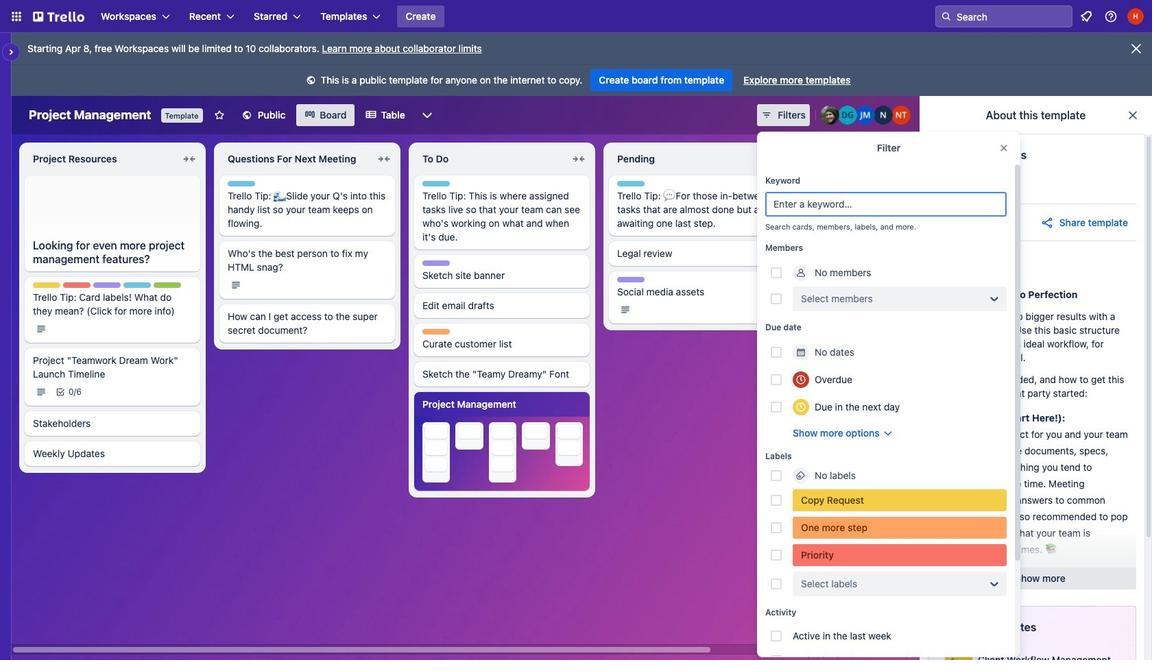 Task type: vqa. For each thing, say whether or not it's contained in the screenshot.
Nicole Tang (nicoletang31) 'IMAGE'
yes



Task type: describe. For each thing, give the bounding box(es) containing it.
0 horizontal spatial color: red, title: "priority" element
[[63, 282, 91, 288]]

0 horizontal spatial color: yellow, title: "copy request" element
[[33, 282, 60, 288]]

nicole tang (nicoletang31) image
[[892, 106, 911, 125]]

1 vertical spatial color: yellow, title: "copy request" element
[[793, 490, 1007, 512]]

0 notifications image
[[1078, 8, 1095, 25]]

1 collapse list image from the left
[[376, 151, 392, 167]]

customize views image
[[420, 108, 434, 122]]

1 vertical spatial color: red, title: "priority" element
[[793, 545, 1007, 567]]

2 vertical spatial color: orange, title: "one more step" element
[[793, 517, 1007, 539]]

0 vertical spatial color: orange, title: "one more step" element
[[423, 329, 450, 335]]

primary element
[[0, 0, 1153, 33]]

1 vertical spatial color: orange, title: "one more step" element
[[812, 373, 840, 379]]

howard (howard38800628) image
[[1128, 8, 1144, 25]]

2 horizontal spatial color: purple, title: "design team" element
[[617, 277, 645, 283]]

back to home image
[[33, 5, 84, 27]]

collapse list image
[[181, 151, 198, 167]]

search image
[[941, 11, 952, 22]]



Task type: locate. For each thing, give the bounding box(es) containing it.
color: yellow, title: "copy request" element
[[33, 282, 60, 288], [793, 490, 1007, 512]]

color: lime, title: "halp" element
[[154, 282, 181, 288]]

color: red, title: "priority" element
[[63, 282, 91, 288], [793, 545, 1007, 567]]

devan goldstein (devangoldstein2) image
[[838, 106, 858, 125]]

star or unstar board image
[[214, 110, 225, 121]]

open information menu image
[[1105, 10, 1118, 23]]

1 horizontal spatial color: yellow, title: "copy request" element
[[793, 490, 1007, 512]]

1 horizontal spatial collapse list image
[[571, 151, 587, 167]]

1 horizontal spatial color: purple, title: "design team" element
[[423, 261, 450, 266]]

color: sky, title: "trello tip" element
[[228, 181, 255, 187], [423, 181, 450, 187], [617, 181, 645, 187], [123, 282, 151, 288], [812, 288, 840, 294]]

Enter a keyword… text field
[[766, 192, 1007, 217]]

caity (caity) image
[[821, 106, 840, 125]]

1 horizontal spatial color: red, title: "priority" element
[[793, 545, 1007, 567]]

Board name text field
[[22, 104, 158, 126]]

nic (nicoletollefson1) image
[[874, 106, 893, 125]]

0 horizontal spatial color: purple, title: "design team" element
[[93, 282, 121, 288]]

sm image
[[304, 74, 318, 88]]

color: orange, title: "one more step" element
[[423, 329, 450, 335], [812, 373, 840, 379], [793, 517, 1007, 539]]

None text field
[[25, 148, 178, 170], [220, 148, 373, 170], [414, 148, 568, 170], [609, 148, 763, 170], [25, 148, 178, 170], [220, 148, 373, 170], [414, 148, 568, 170], [609, 148, 763, 170]]

2 collapse list image from the left
[[571, 151, 587, 167]]

color: purple, title: "design team" element
[[423, 261, 450, 266], [617, 277, 645, 283], [93, 282, 121, 288]]

Search field
[[952, 7, 1072, 26]]

jordan mirchev (jordan_mirchev) image
[[856, 106, 875, 125]]

collapse list image
[[376, 151, 392, 167], [571, 151, 587, 167]]

0 horizontal spatial collapse list image
[[376, 151, 392, 167]]

0 vertical spatial color: yellow, title: "copy request" element
[[33, 282, 60, 288]]

0 vertical spatial color: red, title: "priority" element
[[63, 282, 91, 288]]

close popover image
[[999, 143, 1010, 154]]



